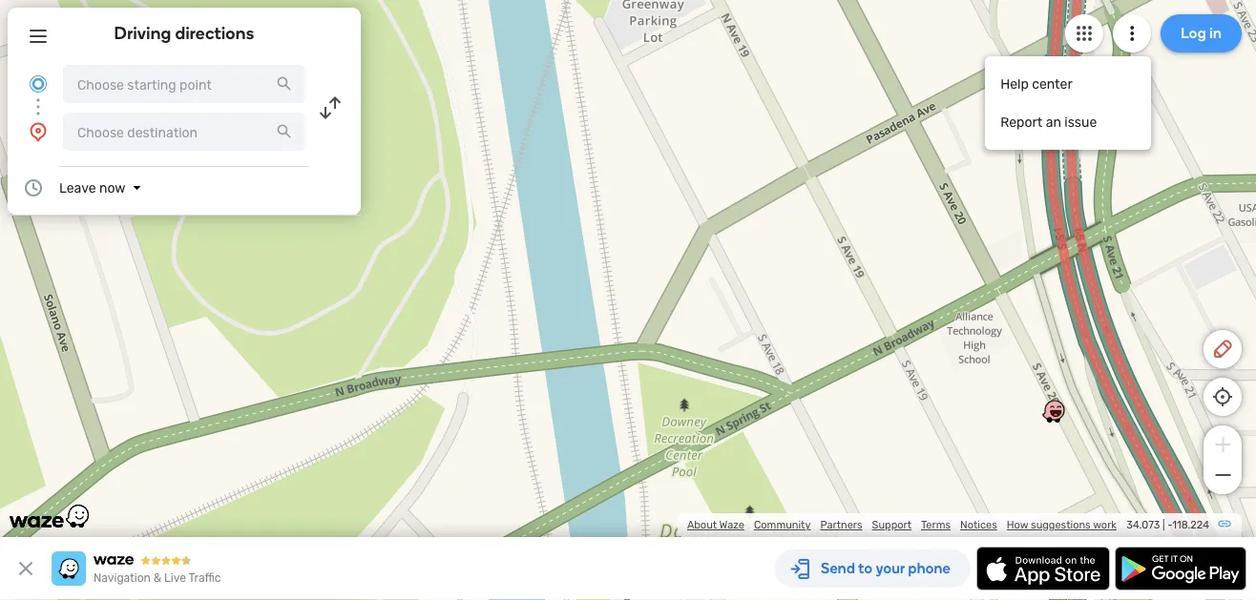 Task type: locate. For each thing, give the bounding box(es) containing it.
about waze link
[[687, 519, 745, 532]]

about
[[687, 519, 717, 532]]

directions
[[175, 23, 254, 43]]

community
[[754, 519, 811, 532]]

-
[[1168, 519, 1173, 532]]

suggestions
[[1031, 519, 1091, 532]]

support link
[[872, 519, 912, 532]]

notices
[[960, 519, 997, 532]]

&
[[154, 572, 161, 585]]

partners link
[[821, 519, 863, 532]]

location image
[[27, 120, 50, 143]]

waze
[[719, 519, 745, 532]]

community link
[[754, 519, 811, 532]]

navigation & live traffic
[[94, 572, 221, 585]]

partners
[[821, 519, 863, 532]]

zoom in image
[[1211, 433, 1235, 456]]

notices link
[[960, 519, 997, 532]]

terms
[[921, 519, 951, 532]]

zoom out image
[[1211, 464, 1235, 487]]

traffic
[[189, 572, 221, 585]]



Task type: vqa. For each thing, say whether or not it's contained in the screenshot.
Zoom In image
yes



Task type: describe. For each thing, give the bounding box(es) containing it.
link image
[[1217, 516, 1233, 532]]

Choose destination text field
[[63, 113, 306, 151]]

34.073
[[1127, 519, 1160, 532]]

Choose starting point text field
[[63, 65, 306, 103]]

support
[[872, 519, 912, 532]]

navigation
[[94, 572, 151, 585]]

current location image
[[27, 73, 50, 95]]

how
[[1007, 519, 1029, 532]]

clock image
[[22, 177, 45, 200]]

now
[[99, 180, 126, 196]]

34.073 | -118.224
[[1127, 519, 1210, 532]]

leave
[[59, 180, 96, 196]]

live
[[164, 572, 186, 585]]

how suggestions work link
[[1007, 519, 1117, 532]]

driving directions
[[114, 23, 254, 43]]

about waze community partners support terms notices how suggestions work
[[687, 519, 1117, 532]]

driving
[[114, 23, 171, 43]]

x image
[[14, 558, 37, 580]]

work
[[1093, 519, 1117, 532]]

leave now
[[59, 180, 126, 196]]

118.224
[[1173, 519, 1210, 532]]

|
[[1163, 519, 1165, 532]]

pencil image
[[1212, 338, 1234, 361]]

terms link
[[921, 519, 951, 532]]



